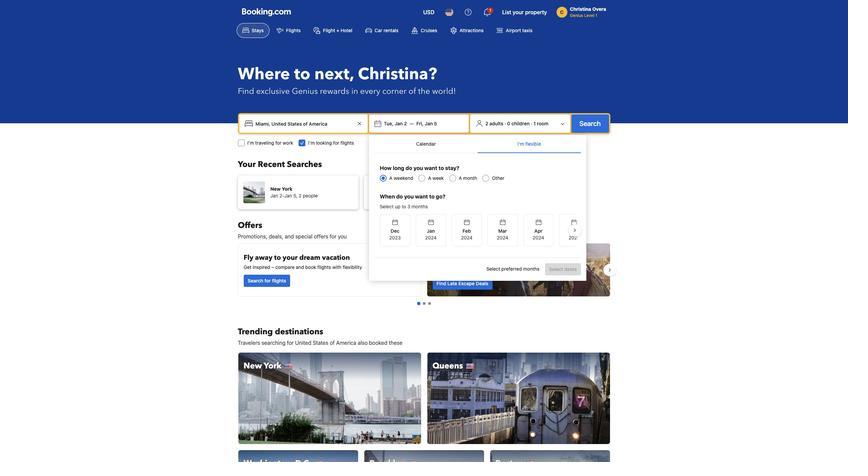 Task type: locate. For each thing, give the bounding box(es) containing it.
every
[[360, 86, 381, 97]]

jan left 5
[[425, 121, 433, 126]]

2 horizontal spatial 1
[[596, 13, 598, 18]]

0 horizontal spatial i'm
[[248, 140, 254, 146]]

0 horizontal spatial select
[[380, 204, 394, 209]]

york down your recent searches
[[282, 186, 293, 192]]

jan 2024
[[425, 228, 437, 241]]

flights right the 'book'
[[318, 264, 331, 270]]

i'm flexible button
[[478, 135, 581, 153]]

0 horizontal spatial destinations
[[275, 326, 324, 337]]

destinations inside save 15% with late escape deals explore thousands of destinations worldwide and save 15% or more
[[480, 260, 507, 266]]

new down travelers
[[244, 361, 262, 372]]

2 left the adults
[[486, 121, 489, 126]]

fri,
[[417, 121, 424, 126]]

do
[[406, 165, 413, 171], [397, 193, 403, 200]]

a for a weekend
[[390, 175, 393, 181]]

in
[[352, 86, 358, 97]]

1 horizontal spatial your
[[513, 9, 524, 15]]

1 horizontal spatial flights
[[318, 264, 331, 270]]

find
[[238, 86, 254, 97], [437, 281, 447, 286]]

2024 down feb on the right of page
[[461, 235, 473, 241]]

and right deals,
[[285, 233, 294, 240]]

deals down save 15% with late escape deals explore thousands of destinations worldwide and save 15% or more
[[476, 281, 489, 286]]

states
[[313, 340, 329, 346]]

do up up
[[397, 193, 403, 200]]

0 vertical spatial genius
[[570, 13, 584, 18]]

2 down searches
[[299, 193, 302, 199]]

york for new york jan 2-jan 5, 2 people
[[282, 186, 293, 192]]

0 horizontal spatial ·
[[505, 121, 506, 126]]

compare
[[276, 264, 295, 270]]

genius left rewards
[[292, 86, 318, 97]]

0 vertical spatial do
[[406, 165, 413, 171]]

0 horizontal spatial new
[[244, 361, 262, 372]]

0
[[508, 121, 511, 126]]

and inside save 15% with late escape deals explore thousands of destinations worldwide and save 15% or more
[[532, 260, 540, 266]]

1 horizontal spatial with
[[467, 249, 481, 258]]

2 2- from the left
[[406, 193, 411, 199]]

2 a from the left
[[428, 175, 432, 181]]

cruises link
[[406, 23, 443, 38]]

0 horizontal spatial people
[[303, 193, 318, 199]]

1 2024 from the left
[[425, 235, 437, 241]]

preferred
[[502, 266, 522, 272]]

2- down your recent searches
[[280, 193, 285, 199]]

1 vertical spatial escape
[[459, 281, 475, 286]]

worldwide
[[508, 260, 531, 266]]

a left month
[[459, 175, 462, 181]]

1 down overa
[[596, 13, 598, 18]]

1 horizontal spatial ·
[[531, 121, 533, 126]]

· right "children"
[[531, 121, 533, 126]]

0 horizontal spatial 5,
[[294, 193, 298, 199]]

with down vacation
[[333, 264, 342, 270]]

select left preferred
[[487, 266, 501, 272]]

0 horizontal spatial of
[[330, 340, 335, 346]]

york inside main content
[[264, 361, 282, 372]]

5, inside new york jan 2-jan 5, 2 people
[[294, 193, 298, 199]]

escape inside find late escape deals link
[[459, 281, 475, 286]]

new down the recent at the top of the page
[[271, 186, 281, 192]]

for left united in the bottom left of the page
[[287, 340, 294, 346]]

i'm left traveling
[[248, 140, 254, 146]]

new inside new york jan 2-jan 5, 2 people
[[271, 186, 281, 192]]

Where are you going? field
[[253, 118, 356, 130]]

3 a from the left
[[459, 175, 462, 181]]

1 horizontal spatial 2-
[[406, 193, 411, 199]]

escape down the more
[[459, 281, 475, 286]]

0 horizontal spatial late
[[448, 281, 458, 286]]

0 horizontal spatial flights
[[272, 278, 286, 284]]

1 left the list
[[490, 8, 492, 13]]

months down jan 2-jan 5, 2 people
[[412, 204, 428, 209]]

flights
[[286, 27, 301, 33]]

0 horizontal spatial york
[[264, 361, 282, 372]]

your up "compare"
[[283, 253, 298, 262]]

destinations left the worldwide
[[480, 260, 507, 266]]

a weekend
[[390, 175, 414, 181]]

4 2024 from the left
[[533, 235, 545, 241]]

15% up 'thousands'
[[450, 249, 465, 258]]

2 · from the left
[[531, 121, 533, 126]]

you
[[414, 165, 423, 171], [405, 193, 414, 200], [338, 233, 347, 240]]

with
[[467, 249, 481, 258], [333, 264, 342, 270]]

save
[[433, 249, 449, 258]]

york for new york
[[264, 361, 282, 372]]

0 vertical spatial with
[[467, 249, 481, 258]]

deals up the worldwide
[[524, 249, 542, 258]]

0 horizontal spatial with
[[333, 264, 342, 270]]

select inside button
[[549, 266, 564, 272]]

new inside new york link
[[244, 361, 262, 372]]

find late escape deals
[[437, 281, 489, 286]]

1 vertical spatial your
[[283, 253, 298, 262]]

deals
[[524, 249, 542, 258], [476, 281, 489, 286]]

people inside new york jan 2-jan 5, 2 people
[[303, 193, 318, 199]]

2
[[404, 121, 407, 126], [486, 121, 489, 126], [299, 193, 302, 199], [425, 193, 428, 199]]

when
[[380, 193, 395, 200]]

1 vertical spatial with
[[333, 264, 342, 270]]

where to next, christina? find exclusive genius rewards in every corner of the world!
[[238, 63, 456, 97]]

late inside save 15% with late escape deals explore thousands of destinations worldwide and save 15% or more
[[483, 249, 497, 258]]

get
[[244, 264, 252, 270]]

your right the list
[[513, 9, 524, 15]]

select
[[380, 204, 394, 209], [487, 266, 501, 272], [549, 266, 564, 272]]

0 vertical spatial escape
[[499, 249, 522, 258]]

1 horizontal spatial deals
[[524, 249, 542, 258]]

2 vertical spatial you
[[338, 233, 347, 240]]

save
[[541, 260, 551, 266]]

1 vertical spatial months
[[524, 266, 540, 272]]

to up the "week" at the right of page
[[439, 165, 444, 171]]

0 vertical spatial deals
[[524, 249, 542, 258]]

0 horizontal spatial find
[[238, 86, 254, 97]]

with up 'thousands'
[[467, 249, 481, 258]]

0 horizontal spatial 1
[[490, 8, 492, 13]]

0 vertical spatial your
[[513, 9, 524, 15]]

to up "compare"
[[274, 253, 281, 262]]

progress bar inside main content
[[417, 302, 431, 305]]

people down a week
[[429, 193, 444, 199]]

1 vertical spatial 15%
[[433, 267, 442, 273]]

room
[[537, 121, 549, 126]]

late
[[483, 249, 497, 258], [448, 281, 458, 286]]

explore
[[433, 260, 449, 266]]

0 horizontal spatial and
[[285, 233, 294, 240]]

want left go?
[[415, 193, 428, 200]]

2 horizontal spatial of
[[475, 260, 479, 266]]

to left next,
[[294, 63, 311, 85]]

fly away to your dream vacation image
[[374, 249, 416, 291]]

1 horizontal spatial search
[[580, 120, 601, 127]]

for right offers
[[330, 233, 337, 240]]

airport taxis link
[[491, 23, 539, 38]]

1 a from the left
[[390, 175, 393, 181]]

1 horizontal spatial late
[[483, 249, 497, 258]]

people
[[303, 193, 318, 199], [429, 193, 444, 199]]

1 vertical spatial york
[[264, 361, 282, 372]]

jan up save
[[427, 228, 435, 234]]

1 horizontal spatial i'm
[[518, 141, 525, 147]]

1 vertical spatial late
[[448, 281, 458, 286]]

save 15% with late escape deals explore thousands of destinations worldwide and save 15% or more
[[433, 249, 551, 273]]

1 vertical spatial genius
[[292, 86, 318, 97]]

for right the looking
[[333, 140, 340, 146]]

find down or
[[437, 281, 447, 286]]

5, left go?
[[420, 193, 424, 199]]

tue, jan 2 — fri, jan 5
[[384, 121, 437, 126]]

main content
[[233, 220, 616, 462]]

1 people from the left
[[303, 193, 318, 199]]

want up a week
[[425, 165, 438, 171]]

your inside fly away to your dream vacation get inspired – compare and book flights with flexibility
[[283, 253, 298, 262]]

1 vertical spatial want
[[415, 193, 428, 200]]

2024 down apr
[[533, 235, 545, 241]]

1 vertical spatial destinations
[[275, 326, 324, 337]]

christina?
[[358, 63, 437, 85]]

1 horizontal spatial 15%
[[450, 249, 465, 258]]

genius inside "christina overa genius level 1"
[[570, 13, 584, 18]]

i'm left "flexible"
[[518, 141, 525, 147]]

do right long
[[406, 165, 413, 171]]

flights inside fly away to your dream vacation get inspired – compare and book flights with flexibility
[[318, 264, 331, 270]]

a for a week
[[428, 175, 432, 181]]

for left work
[[276, 140, 282, 146]]

select for select dates
[[549, 266, 564, 272]]

2 vertical spatial flights
[[272, 278, 286, 284]]

1 vertical spatial of
[[475, 260, 479, 266]]

1 horizontal spatial select
[[487, 266, 501, 272]]

1 2- from the left
[[280, 193, 285, 199]]

and left save
[[532, 260, 540, 266]]

search inside button
[[580, 120, 601, 127]]

late up select preferred months
[[483, 249, 497, 258]]

of right states
[[330, 340, 335, 346]]

escape up the worldwide
[[499, 249, 522, 258]]

i'm for i'm traveling for work
[[248, 140, 254, 146]]

0 vertical spatial of
[[409, 86, 416, 97]]

1 horizontal spatial and
[[296, 264, 304, 270]]

1 horizontal spatial genius
[[570, 13, 584, 18]]

jan down the recent at the top of the page
[[271, 193, 278, 199]]

2 horizontal spatial flights
[[341, 140, 354, 146]]

away
[[255, 253, 273, 262]]

1 inside "christina overa genius level 1"
[[596, 13, 598, 18]]

2- up 3
[[406, 193, 411, 199]]

a left the "week" at the right of page
[[428, 175, 432, 181]]

0 horizontal spatial escape
[[459, 281, 475, 286]]

2024 for may
[[569, 235, 581, 241]]

new for new york
[[244, 361, 262, 372]]

flights down "compare"
[[272, 278, 286, 284]]

15% down "explore"
[[433, 267, 442, 273]]

2024 up save
[[425, 235, 437, 241]]

1 · from the left
[[505, 121, 506, 126]]

2- inside new york jan 2-jan 5, 2 people
[[280, 193, 285, 199]]

0 vertical spatial you
[[414, 165, 423, 171]]

flights right the looking
[[341, 140, 354, 146]]

1 horizontal spatial york
[[282, 186, 293, 192]]

1 vertical spatial search
[[248, 278, 263, 284]]

0 vertical spatial find
[[238, 86, 254, 97]]

late down the more
[[448, 281, 458, 286]]

months left save
[[524, 266, 540, 272]]

dates
[[565, 266, 577, 272]]

1 horizontal spatial of
[[409, 86, 416, 97]]

usd button
[[419, 4, 439, 20]]

i'm for i'm flexible
[[518, 141, 525, 147]]

0 horizontal spatial genius
[[292, 86, 318, 97]]

2 horizontal spatial select
[[549, 266, 564, 272]]

of right 'thousands'
[[475, 260, 479, 266]]

york inside new york jan 2-jan 5, 2 people
[[282, 186, 293, 192]]

deals,
[[269, 233, 284, 240]]

select dates button
[[545, 263, 581, 275]]

1 vertical spatial flights
[[318, 264, 331, 270]]

0 vertical spatial search
[[580, 120, 601, 127]]

tue, jan 2 button
[[381, 118, 410, 130]]

1 horizontal spatial find
[[437, 281, 447, 286]]

select down when
[[380, 204, 394, 209]]

to
[[294, 63, 311, 85], [439, 165, 444, 171], [430, 193, 435, 200], [402, 204, 406, 209], [274, 253, 281, 262]]

2024
[[425, 235, 437, 241], [461, 235, 473, 241], [497, 235, 509, 241], [533, 235, 545, 241], [569, 235, 581, 241]]

0 vertical spatial months
[[412, 204, 428, 209]]

0 horizontal spatial a
[[390, 175, 393, 181]]

property
[[526, 9, 547, 15]]

2 vertical spatial of
[[330, 340, 335, 346]]

select up to 3 months
[[380, 204, 428, 209]]

0 vertical spatial new
[[271, 186, 281, 192]]

long
[[393, 165, 405, 171]]

1 vertical spatial you
[[405, 193, 414, 200]]

2 adults · 0 children · 1 room
[[486, 121, 549, 126]]

2 2024 from the left
[[461, 235, 473, 241]]

genius down christina
[[570, 13, 584, 18]]

0 horizontal spatial search
[[248, 278, 263, 284]]

select for select preferred months
[[487, 266, 501, 272]]

i'm flexible
[[518, 141, 541, 147]]

rewards
[[320, 86, 350, 97]]

you right long
[[414, 165, 423, 171]]

america
[[336, 340, 357, 346]]

york
[[282, 186, 293, 192], [264, 361, 282, 372]]

1 vertical spatial new
[[244, 361, 262, 372]]

search button
[[572, 115, 609, 133]]

list
[[503, 9, 512, 15]]

these
[[389, 340, 403, 346]]

progress bar
[[417, 302, 431, 305]]

5, down searches
[[294, 193, 298, 199]]

search inside main content
[[248, 278, 263, 284]]

a down how
[[390, 175, 393, 181]]

0 horizontal spatial 2-
[[280, 193, 285, 199]]

vacation
[[322, 253, 350, 262]]

people down searches
[[303, 193, 318, 199]]

0 vertical spatial destinations
[[480, 260, 507, 266]]

region
[[375, 211, 590, 249], [233, 241, 616, 300]]

5 2024 from the left
[[569, 235, 581, 241]]

1 horizontal spatial a
[[428, 175, 432, 181]]

3 2024 from the left
[[497, 235, 509, 241]]

world!
[[432, 86, 456, 97]]

2 adults · 0 children · 1 room button
[[473, 117, 568, 130]]

2024 down mar
[[497, 235, 509, 241]]

list your property link
[[498, 4, 551, 20]]

1 5, from the left
[[294, 193, 298, 199]]

jan inside jan 2024
[[427, 228, 435, 234]]

york down searching
[[264, 361, 282, 372]]

2 horizontal spatial and
[[532, 260, 540, 266]]

2024 down may
[[569, 235, 581, 241]]

the
[[418, 86, 430, 97]]

1 button
[[480, 4, 496, 20]]

0 horizontal spatial your
[[283, 253, 298, 262]]

you right offers
[[338, 233, 347, 240]]

deals inside save 15% with late escape deals explore thousands of destinations worldwide and save 15% or more
[[524, 249, 542, 258]]

usd
[[424, 9, 435, 15]]

3
[[408, 204, 411, 209]]

i'm inside "button"
[[518, 141, 525, 147]]

tue,
[[384, 121, 394, 126]]

1 horizontal spatial new
[[271, 186, 281, 192]]

find down where
[[238, 86, 254, 97]]

1 vertical spatial find
[[437, 281, 447, 286]]

genius inside where to next, christina? find exclusive genius rewards in every corner of the world!
[[292, 86, 318, 97]]

you inside 'offers promotions, deals, and special offers for you'
[[338, 233, 347, 240]]

0 vertical spatial york
[[282, 186, 293, 192]]

also
[[358, 340, 368, 346]]

· left 0
[[505, 121, 506, 126]]

flight
[[323, 27, 335, 33]]

2-
[[280, 193, 285, 199], [406, 193, 411, 199]]

destinations up united in the bottom left of the page
[[275, 326, 324, 337]]

you up 3
[[405, 193, 414, 200]]

1 left room at the right of page
[[534, 121, 536, 126]]

1 horizontal spatial destinations
[[480, 260, 507, 266]]

booking.com image
[[242, 8, 291, 16]]

of inside save 15% with late escape deals explore thousands of destinations worldwide and save 15% or more
[[475, 260, 479, 266]]

and left the 'book'
[[296, 264, 304, 270]]

1 horizontal spatial 5,
[[420, 193, 424, 199]]

adults
[[490, 121, 504, 126]]

2 horizontal spatial a
[[459, 175, 462, 181]]

may
[[570, 228, 579, 234]]

for down inspired on the left of the page
[[265, 278, 271, 284]]

0 horizontal spatial do
[[397, 193, 403, 200]]

tab list
[[375, 135, 581, 153]]

new
[[271, 186, 281, 192], [244, 361, 262, 372]]

1 horizontal spatial escape
[[499, 249, 522, 258]]

1 horizontal spatial people
[[429, 193, 444, 199]]

your
[[513, 9, 524, 15], [283, 253, 298, 262]]

0 horizontal spatial deals
[[476, 281, 489, 286]]

0 vertical spatial late
[[483, 249, 497, 258]]

select down save
[[549, 266, 564, 272]]

of left "the"
[[409, 86, 416, 97]]

how
[[380, 165, 392, 171]]



Task type: vqa. For each thing, say whether or not it's contained in the screenshot.
New York link
yes



Task type: describe. For each thing, give the bounding box(es) containing it.
to inside fly away to your dream vacation get inspired – compare and book flights with flexibility
[[274, 253, 281, 262]]

jan up up
[[397, 193, 404, 199]]

traveling
[[255, 140, 274, 146]]

0 horizontal spatial 15%
[[433, 267, 442, 273]]

1 horizontal spatial do
[[406, 165, 413, 171]]

2 people from the left
[[429, 193, 444, 199]]

travelers
[[238, 340, 260, 346]]

2024 for feb
[[461, 235, 473, 241]]

jan down your recent searches
[[285, 193, 292, 199]]

new for new york jan 2-jan 5, 2 people
[[271, 186, 281, 192]]

fly away to your dream vacation get inspired – compare and book flights with flexibility
[[244, 253, 362, 270]]

jan right tue, in the top left of the page
[[395, 121, 403, 126]]

to left 3
[[402, 204, 406, 209]]

search for search
[[580, 120, 601, 127]]

for inside trending destinations travelers searching for united states of america also booked these
[[287, 340, 294, 346]]

attractions
[[460, 27, 484, 33]]

dream
[[300, 253, 321, 262]]

2 5, from the left
[[420, 193, 424, 199]]

and inside 'offers promotions, deals, and special offers for you'
[[285, 233, 294, 240]]

feb 2024
[[461, 228, 473, 241]]

for inside region
[[265, 278, 271, 284]]

–
[[272, 264, 274, 270]]

flexibility
[[343, 264, 362, 270]]

with inside save 15% with late escape deals explore thousands of destinations worldwide and save 15% or more
[[467, 249, 481, 258]]

your account menu christina overa genius level 1 element
[[557, 3, 609, 19]]

stays link
[[237, 23, 270, 38]]

0 vertical spatial want
[[425, 165, 438, 171]]

airport
[[506, 27, 521, 33]]

select dates
[[549, 266, 577, 272]]

2 left go?
[[425, 193, 428, 199]]

hotel
[[341, 27, 353, 33]]

recent
[[258, 159, 285, 170]]

offers promotions, deals, and special offers for you
[[238, 220, 347, 240]]

offers
[[314, 233, 329, 240]]

car rentals link
[[360, 23, 405, 38]]

select preferred months
[[487, 266, 540, 272]]

a for a month
[[459, 175, 462, 181]]

mar 2024
[[497, 228, 509, 241]]

to inside where to next, christina? find exclusive genius rewards in every corner of the world!
[[294, 63, 311, 85]]

new york jan 2-jan 5, 2 people
[[271, 186, 318, 199]]

thousands
[[450, 260, 473, 266]]

of inside trending destinations travelers searching for united states of america also booked these
[[330, 340, 335, 346]]

0 vertical spatial flights
[[341, 140, 354, 146]]

feb
[[463, 228, 471, 234]]

more
[[449, 267, 460, 273]]

children
[[512, 121, 530, 126]]

cruises
[[421, 27, 438, 33]]

search for search for flights
[[248, 278, 263, 284]]

new york
[[244, 361, 282, 372]]

how long do you want to stay?
[[380, 165, 460, 171]]

special
[[296, 233, 313, 240]]

of inside where to next, christina? find exclusive genius rewards in every corner of the world!
[[409, 86, 416, 97]]

corner
[[383, 86, 407, 97]]

find inside find late escape deals link
[[437, 281, 447, 286]]

2 left —
[[404, 121, 407, 126]]

up
[[395, 204, 401, 209]]

month
[[464, 175, 478, 181]]

christina overa genius level 1
[[570, 6, 607, 18]]

c
[[561, 9, 564, 15]]

destinations inside trending destinations travelers searching for united states of america also booked these
[[275, 326, 324, 337]]

and inside fly away to your dream vacation get inspired – compare and book flights with flexibility
[[296, 264, 304, 270]]

apr
[[535, 228, 543, 234]]

trending destinations travelers searching for united states of america also booked these
[[238, 326, 403, 346]]

i'm looking for flights
[[308, 140, 354, 146]]

2 inside dropdown button
[[486, 121, 489, 126]]

list your property
[[503, 9, 547, 15]]

search for flights link
[[244, 275, 290, 287]]

apr 2024
[[533, 228, 545, 241]]

—
[[410, 121, 414, 126]]

christina
[[570, 6, 592, 12]]

work
[[283, 140, 293, 146]]

when do you want to go?
[[380, 193, 446, 200]]

looking
[[316, 140, 332, 146]]

a month
[[459, 175, 478, 181]]

fri, jan 5 button
[[414, 118, 440, 130]]

region containing save 15% with late escape deals
[[233, 241, 616, 300]]

other
[[492, 175, 505, 181]]

main content containing offers
[[233, 220, 616, 462]]

dec
[[391, 228, 400, 234]]

searches
[[287, 159, 322, 170]]

find inside where to next, christina? find exclusive genius rewards in every corner of the world!
[[238, 86, 254, 97]]

trending
[[238, 326, 273, 337]]

select for select up to 3 months
[[380, 204, 394, 209]]

group of friends hiking in the mountains on a sunny day image
[[427, 244, 610, 296]]

flights inside search for flights link
[[272, 278, 286, 284]]

promotions,
[[238, 233, 268, 240]]

1 vertical spatial do
[[397, 193, 403, 200]]

tab list containing calendar
[[375, 135, 581, 153]]

1 horizontal spatial months
[[524, 266, 540, 272]]

your
[[238, 159, 256, 170]]

flight + hotel link
[[308, 23, 358, 38]]

flexible
[[526, 141, 541, 147]]

2 inside new york jan 2-jan 5, 2 people
[[299, 193, 302, 199]]

a week
[[428, 175, 444, 181]]

0 vertical spatial 15%
[[450, 249, 465, 258]]

searching
[[262, 340, 286, 346]]

your recent searches
[[238, 159, 322, 170]]

offers
[[238, 220, 263, 231]]

new york link
[[238, 352, 422, 445]]

flights link
[[271, 23, 307, 38]]

week
[[433, 175, 444, 181]]

for inside 'offers promotions, deals, and special offers for you'
[[330, 233, 337, 240]]

escape inside save 15% with late escape deals explore thousands of destinations worldwide and save 15% or more
[[499, 249, 522, 258]]

to left go?
[[430, 193, 435, 200]]

0 horizontal spatial months
[[412, 204, 428, 209]]

go?
[[436, 193, 446, 200]]

or
[[443, 267, 448, 273]]

booked
[[369, 340, 388, 346]]

2024 for apr
[[533, 235, 545, 241]]

1 vertical spatial deals
[[476, 281, 489, 286]]

search for flights
[[248, 278, 286, 284]]

inspired
[[253, 264, 270, 270]]

exclusive
[[256, 86, 290, 97]]

with inside fly away to your dream vacation get inspired – compare and book flights with flexibility
[[333, 264, 342, 270]]

i'm traveling for work
[[248, 140, 293, 146]]

flight + hotel
[[323, 27, 353, 33]]

jan up 3
[[411, 193, 418, 199]]

queens link
[[427, 352, 611, 445]]

1 horizontal spatial 1
[[534, 121, 536, 126]]

book
[[306, 264, 316, 270]]

fly
[[244, 253, 254, 262]]

2024 for mar
[[497, 235, 509, 241]]

may 2024
[[569, 228, 581, 241]]

calendar
[[417, 141, 436, 147]]

2024 for jan
[[425, 235, 437, 241]]

region containing dec 2023
[[375, 211, 590, 249]]



